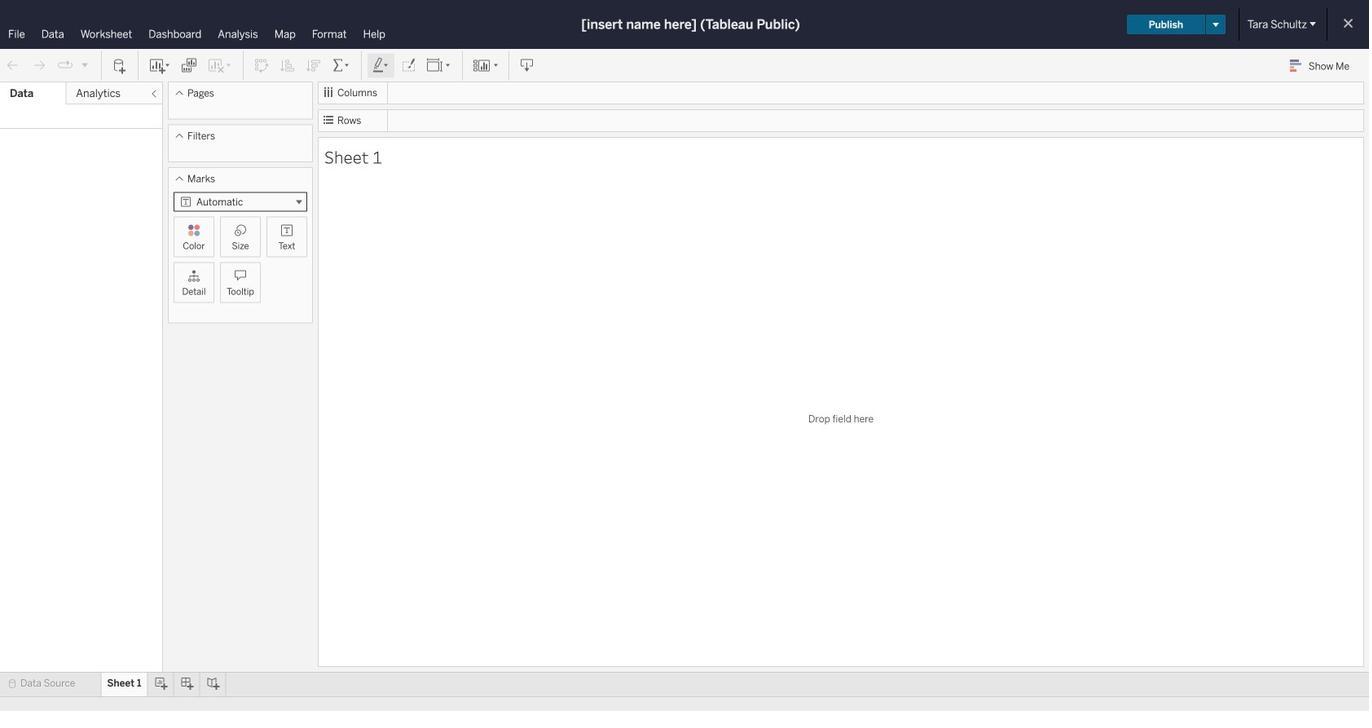Task type: vqa. For each thing, say whether or not it's contained in the screenshot.
Selected language element
no



Task type: locate. For each thing, give the bounding box(es) containing it.
replay animation image left new data source icon
[[80, 60, 90, 70]]

collapse image
[[149, 89, 159, 99]]

format workbook image
[[400, 57, 417, 74]]

sort descending image
[[306, 57, 322, 74]]

replay animation image
[[57, 57, 73, 74], [80, 60, 90, 70]]

replay animation image right the redo image
[[57, 57, 73, 74]]

download image
[[519, 57, 536, 74]]

1 horizontal spatial replay animation image
[[80, 60, 90, 70]]

new data source image
[[112, 57, 128, 74]]

undo image
[[5, 57, 21, 74]]

duplicate image
[[181, 57, 197, 74]]

highlight image
[[372, 57, 391, 74]]

clear sheet image
[[207, 57, 233, 74]]



Task type: describe. For each thing, give the bounding box(es) containing it.
fit image
[[426, 57, 453, 74]]

totals image
[[332, 57, 351, 74]]

sort ascending image
[[280, 57, 296, 74]]

swap rows and columns image
[[254, 57, 270, 74]]

redo image
[[31, 57, 47, 74]]

show/hide cards image
[[473, 57, 499, 74]]

new worksheet image
[[148, 57, 171, 74]]

0 horizontal spatial replay animation image
[[57, 57, 73, 74]]



